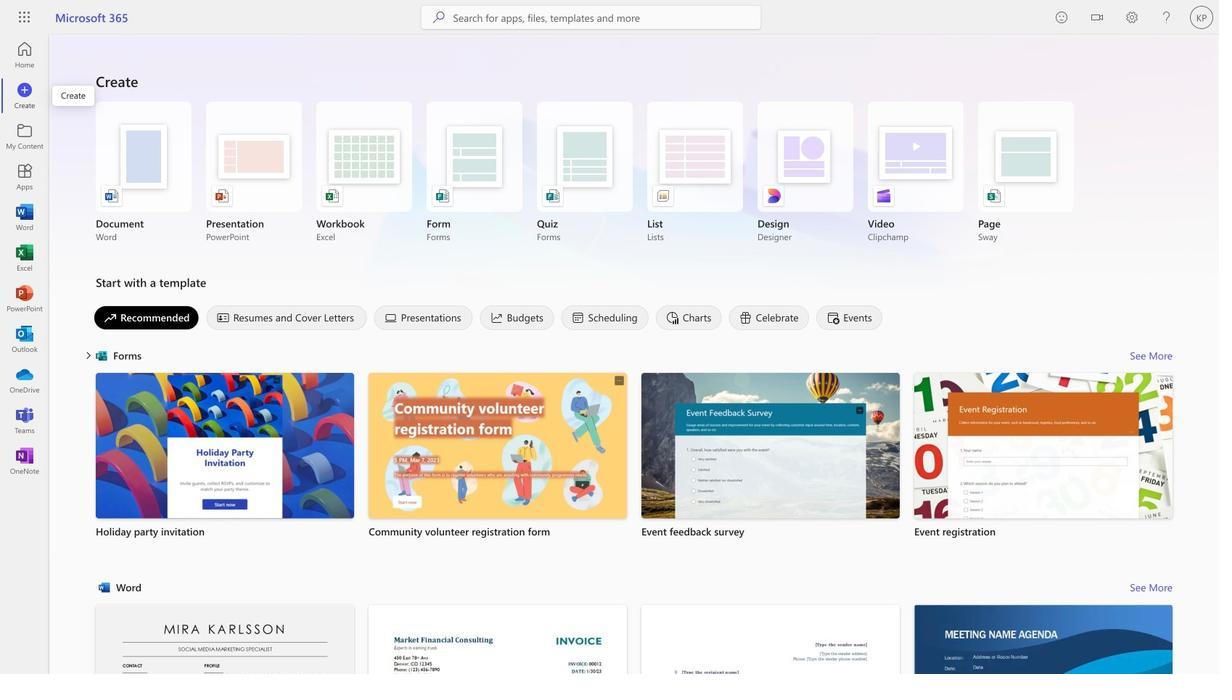 Task type: vqa. For each thing, say whether or not it's contained in the screenshot.
status
no



Task type: describe. For each thing, give the bounding box(es) containing it.
recommended element
[[94, 306, 199, 330]]

2 tab from the left
[[203, 306, 371, 330]]

events element
[[817, 306, 883, 330]]

5 tab from the left
[[558, 306, 653, 330]]

holiday party invitation list item
[[96, 373, 354, 564]]

powerpoint image
[[17, 292, 32, 306]]

holiday party invitation link element
[[96, 524, 354, 539]]

my content image
[[17, 129, 32, 144]]

celebrate element
[[729, 306, 810, 330]]

3 tab from the left
[[371, 306, 477, 330]]

resumes and cover letters element
[[207, 306, 367, 330]]

community volunteer registration form link element
[[369, 524, 627, 539]]

event registration image
[[915, 373, 1173, 521]]

teams image
[[17, 414, 32, 428]]

services invoice with hours and rate image
[[369, 605, 627, 674]]

social media marketing resume image
[[96, 605, 354, 674]]

7 tab from the left
[[726, 306, 813, 330]]

home image
[[17, 48, 32, 62]]

event feedback survey list item
[[642, 373, 900, 564]]

designer design image
[[767, 189, 781, 203]]

budgets element
[[480, 306, 554, 330]]

new quiz image
[[546, 189, 560, 203]]

Search box. Suggestions appear as you type. search field
[[453, 6, 761, 29]]

scheduling element
[[562, 306, 649, 330]]

event registration link element
[[915, 524, 1173, 539]]

lists list image
[[656, 189, 671, 203]]

forms survey image
[[436, 189, 450, 203]]

sway page image
[[987, 189, 1002, 203]]

clipchamp video image
[[877, 189, 892, 203]]

8 tab from the left
[[813, 306, 887, 330]]

kp image
[[1191, 6, 1214, 29]]



Task type: locate. For each thing, give the bounding box(es) containing it.
blue curve meeting agenda image
[[915, 605, 1173, 674]]

powerpoint presentation image
[[215, 189, 229, 203]]

1 vertical spatial list
[[96, 605, 1173, 674]]

1 list from the top
[[96, 373, 1173, 570]]

presentations element
[[374, 306, 473, 330]]

4 tab from the left
[[477, 306, 558, 330]]

community volunteer registration form list item
[[369, 373, 627, 564]]

banner
[[0, 0, 1220, 37]]

excel image
[[17, 251, 32, 266]]

navigation
[[0, 35, 49, 482]]

community volunteer registration form image
[[369, 373, 627, 521]]

charts element
[[656, 306, 722, 330]]

list
[[96, 373, 1173, 570], [96, 605, 1173, 674]]

tab
[[90, 306, 203, 330], [203, 306, 371, 330], [371, 306, 477, 330], [477, 306, 558, 330], [558, 306, 653, 330], [653, 306, 726, 330], [726, 306, 813, 330], [813, 306, 887, 330]]

6 tab from the left
[[653, 306, 726, 330]]

1 tab from the left
[[90, 306, 203, 330]]

tooltip
[[52, 86, 94, 106]]

word image
[[17, 211, 32, 225]]

application
[[0, 35, 1220, 674]]

word document image
[[105, 189, 119, 203]]

event registration list item
[[915, 373, 1173, 564]]

apps image
[[17, 170, 32, 184]]

None search field
[[421, 6, 761, 29]]

designer design image
[[767, 189, 781, 203]]

tab list
[[90, 302, 1173, 334]]

holiday party invitation image
[[96, 373, 354, 521]]

onenote image
[[17, 454, 32, 469]]

event feedback survey image
[[642, 373, 900, 521]]

onedrive image
[[17, 373, 32, 388]]

0 vertical spatial list
[[96, 373, 1173, 570]]

excel workbook image
[[325, 189, 340, 203]]

create image
[[17, 89, 32, 103]]

letter (origin theme) image
[[642, 605, 900, 674]]

2 list from the top
[[96, 605, 1173, 674]]

outlook image
[[17, 333, 32, 347]]

event feedback survey link element
[[642, 524, 900, 539]]



